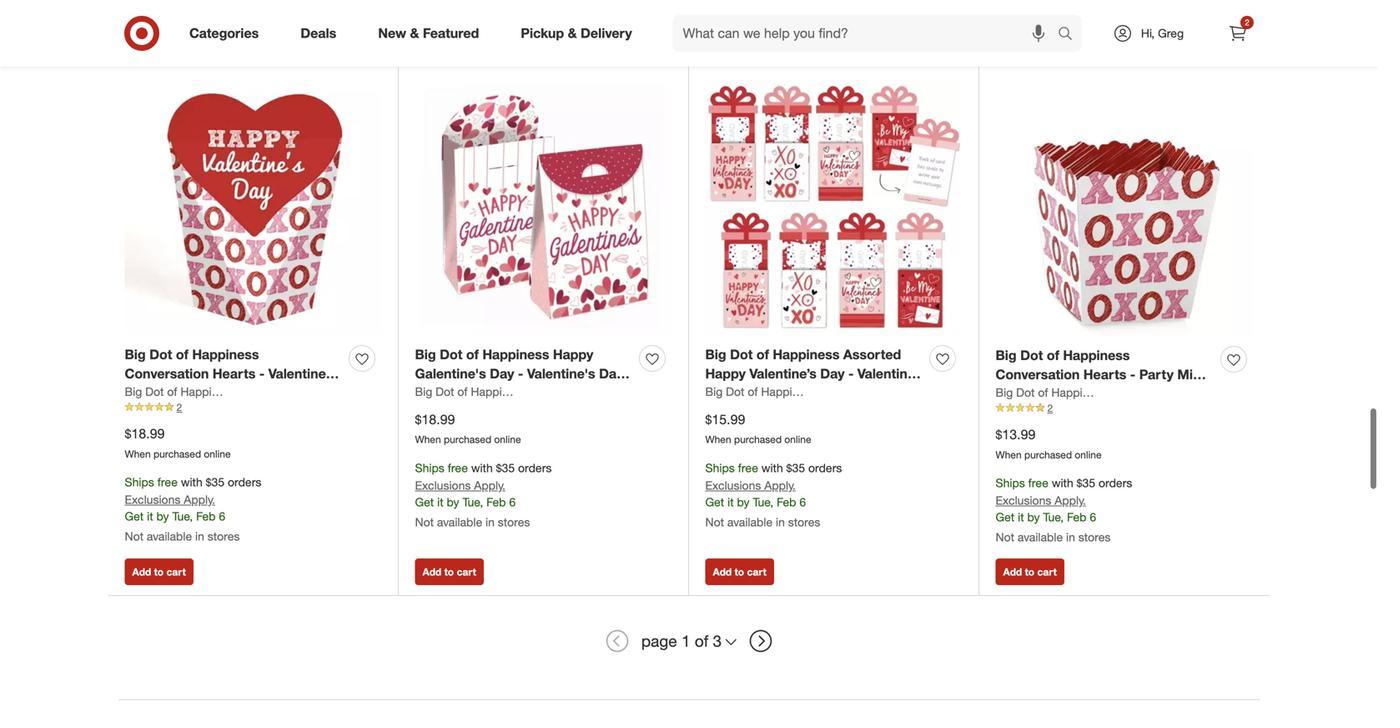 Task type: locate. For each thing, give the bounding box(es) containing it.
& for pickup
[[568, 25, 577, 41]]

online inside $15.99 when purchased online
[[785, 434, 812, 446]]

when
[[415, 434, 441, 446], [706, 434, 732, 446], [125, 448, 151, 461], [996, 449, 1022, 461]]

-
[[518, 366, 524, 382], [1131, 367, 1136, 383], [516, 385, 522, 401], [1077, 386, 1083, 402], [458, 404, 463, 420], [1118, 405, 1124, 421]]

party left goodie
[[526, 385, 560, 401]]

happiness
[[483, 347, 550, 363], [1063, 348, 1130, 364], [181, 385, 236, 399], [471, 385, 527, 399], [761, 385, 817, 399], [1052, 385, 1108, 400]]

0 horizontal spatial 12
[[508, 404, 523, 420]]

online for 3rd add to cart 'button' from the left
[[785, 434, 812, 446]]

1 to from the left
[[154, 566, 164, 579]]

of
[[466, 347, 479, 363], [1047, 348, 1060, 364], [167, 385, 177, 399], [458, 385, 468, 399], [748, 385, 758, 399], [1038, 385, 1049, 400], [492, 404, 505, 420], [1152, 405, 1165, 421], [695, 632, 709, 651]]

not
[[415, 515, 434, 530], [706, 515, 724, 530], [125, 530, 144, 544], [996, 530, 1015, 545]]

3 cart from the left
[[747, 566, 767, 579]]

2 link
[[1220, 15, 1257, 52], [125, 400, 382, 415], [996, 401, 1254, 416]]

2 horizontal spatial boxes
[[1075, 405, 1115, 421]]

set inside big dot of happiness conversation hearts - party mini favor boxes - valentine's day treat candy boxes - set of 12
[[1127, 405, 1149, 421]]

favor up treat
[[996, 386, 1031, 402]]

3 to from the left
[[735, 566, 744, 579]]

day down mini
[[1159, 386, 1183, 402]]

boxes for day
[[415, 404, 454, 420]]

big dot of happiness
[[125, 385, 236, 399], [415, 385, 527, 399], [706, 385, 817, 399], [996, 385, 1108, 400]]

0 vertical spatial party
[[1140, 367, 1174, 383]]

day inside big dot of happiness conversation hearts - party mini favor boxes - valentine's day treat candy boxes - set of 12
[[1159, 386, 1183, 402]]

2
[[1245, 17, 1250, 28], [176, 401, 182, 414], [1048, 402, 1053, 415]]

12 down mini
[[1169, 405, 1183, 421]]

get
[[415, 495, 434, 510], [706, 495, 725, 510], [125, 509, 144, 524], [996, 510, 1015, 525]]

1 cart from the left
[[166, 566, 186, 579]]

tue, for 4th add to cart 'button' from the right
[[172, 509, 193, 524]]

to for 4th add to cart 'button' from the right
[[154, 566, 164, 579]]

cart
[[166, 566, 186, 579], [457, 566, 476, 579], [747, 566, 767, 579], [1038, 566, 1057, 579]]

1 horizontal spatial 2
[[1048, 402, 1053, 415]]

goodie
[[564, 385, 609, 401]]

cart for 4th add to cart 'button' from the right
[[166, 566, 186, 579]]

1 horizontal spatial party
[[1140, 367, 1174, 383]]

search button
[[1051, 15, 1091, 55]]

12 down bags
[[508, 404, 523, 420]]

by
[[447, 495, 459, 510], [737, 495, 750, 510], [156, 509, 169, 524], [1028, 510, 1040, 525]]

exclusions
[[415, 479, 471, 493], [706, 479, 761, 493], [125, 493, 181, 507], [996, 494, 1052, 508]]

2 cart from the left
[[457, 566, 476, 579]]

happiness for second add to cart 'button' from the left
[[471, 385, 527, 399]]

$35 for 3rd add to cart 'button' from the left
[[787, 461, 805, 476]]

to for first add to cart 'button' from right
[[1025, 566, 1035, 579]]

big
[[415, 347, 436, 363], [996, 348, 1017, 364], [125, 385, 142, 399], [415, 385, 432, 399], [706, 385, 723, 399], [996, 385, 1013, 400]]

add
[[132, 566, 151, 579], [423, 566, 442, 579], [713, 566, 732, 579], [1003, 566, 1022, 579]]

set for bags
[[467, 404, 488, 420]]

party inside big dot of happiness happy galentine's day - valentine's day gift favor bags - party goodie boxes - set of 12
[[526, 385, 560, 401]]

in
[[486, 515, 495, 530], [776, 515, 785, 530], [195, 530, 204, 544], [1067, 530, 1076, 545]]

2 for $13.99
[[1048, 402, 1053, 415]]

valentine's down hearts
[[1087, 386, 1155, 402]]

1 horizontal spatial favor
[[996, 386, 1031, 402]]

greg
[[1158, 26, 1184, 40]]

dot inside big dot of happiness conversation hearts - party mini favor boxes - valentine's day treat candy boxes - set of 12
[[1021, 348, 1043, 364]]

party left mini
[[1140, 367, 1174, 383]]

$13.99
[[996, 427, 1036, 443]]

categories
[[189, 25, 259, 41]]

1 horizontal spatial 12
[[1169, 405, 1183, 421]]

big dot of happiness happy galentine's day - valentine's day gift favor bags - party goodie boxes - set of 12 image
[[415, 79, 672, 336], [415, 79, 672, 336]]

set
[[467, 404, 488, 420], [1127, 405, 1149, 421]]

to
[[154, 566, 164, 579], [444, 566, 454, 579], [735, 566, 744, 579], [1025, 566, 1035, 579]]

ships free with $35 orders exclusions apply. get it by tue, feb 6 not available in stores
[[415, 461, 552, 530], [706, 461, 842, 530], [125, 475, 262, 544], [996, 476, 1133, 545]]

4 cart from the left
[[1038, 566, 1057, 579]]

day up bags
[[490, 366, 514, 382]]

sponsored
[[1221, 36, 1270, 48]]

happiness for 4th add to cart 'button' from the right
[[181, 385, 236, 399]]

1 horizontal spatial day
[[599, 366, 624, 382]]

online for 4th add to cart 'button' from the right
[[204, 448, 231, 461]]

0 horizontal spatial $18.99 when purchased online
[[125, 426, 231, 461]]

12 inside big dot of happiness conversation hearts - party mini favor boxes - valentine's day treat candy boxes - set of 12
[[1169, 405, 1183, 421]]

day up goodie
[[599, 366, 624, 382]]

1 horizontal spatial boxes
[[1035, 386, 1074, 402]]

add to cart
[[132, 566, 186, 579], [423, 566, 476, 579], [713, 566, 767, 579], [1003, 566, 1057, 579]]

happiness for 3rd add to cart 'button' from the left
[[761, 385, 817, 399]]

$18.99 when purchased online for 4th add to cart 'button' from the right
[[125, 426, 231, 461]]

1 vertical spatial party
[[526, 385, 560, 401]]

orders for second add to cart 'button' from the left
[[518, 461, 552, 476]]

valentine's
[[527, 366, 596, 382], [1087, 386, 1155, 402]]

12 inside big dot of happiness happy galentine's day - valentine's day gift favor bags - party goodie boxes - set of 12
[[508, 404, 523, 420]]

with
[[471, 461, 493, 476], [762, 461, 783, 476], [181, 475, 203, 490], [1052, 476, 1074, 491]]

when inside $15.99 when purchased online
[[706, 434, 732, 446]]

cart for first add to cart 'button' from right
[[1038, 566, 1057, 579]]

purchased
[[444, 434, 492, 446], [734, 434, 782, 446], [154, 448, 201, 461], [1025, 449, 1072, 461]]

$35
[[496, 461, 515, 476], [787, 461, 805, 476], [206, 475, 225, 490], [1077, 476, 1096, 491]]

2 add to cart button from the left
[[415, 559, 484, 586]]

1
[[682, 632, 691, 651]]

mini
[[1178, 367, 1205, 383]]

2 add from the left
[[423, 566, 442, 579]]

feb
[[487, 495, 506, 510], [777, 495, 797, 510], [196, 509, 216, 524], [1067, 510, 1087, 525]]

free
[[448, 461, 468, 476], [738, 461, 759, 476], [157, 475, 178, 490], [1029, 476, 1049, 491]]

& right the pickup
[[568, 25, 577, 41]]

6
[[509, 495, 516, 510], [800, 495, 806, 510], [219, 509, 225, 524], [1090, 510, 1097, 525]]

candy
[[1031, 405, 1072, 421]]

& for new
[[410, 25, 419, 41]]

1 horizontal spatial &
[[568, 25, 577, 41]]

1 horizontal spatial set
[[1127, 405, 1149, 421]]

0 horizontal spatial &
[[410, 25, 419, 41]]

exclusions apply. button
[[415, 478, 506, 494], [706, 478, 796, 494], [125, 492, 215, 509], [996, 493, 1086, 509]]

orders
[[518, 461, 552, 476], [809, 461, 842, 476], [228, 475, 262, 490], [1099, 476, 1133, 491]]

0 horizontal spatial party
[[526, 385, 560, 401]]

new & featured
[[378, 25, 479, 41]]

1 horizontal spatial $18.99 when purchased online
[[415, 412, 521, 446]]

12
[[508, 404, 523, 420], [1169, 405, 1183, 421]]

online
[[494, 434, 521, 446], [785, 434, 812, 446], [204, 448, 231, 461], [1075, 449, 1102, 461]]

big inside big dot of happiness conversation hearts - party mini favor boxes - valentine's day treat candy boxes - set of 12
[[996, 348, 1017, 364]]

1 add from the left
[[132, 566, 151, 579]]

tue, for 3rd add to cart 'button' from the left
[[753, 495, 774, 510]]

0 horizontal spatial 2
[[176, 401, 182, 414]]

$18.99 when purchased online for second add to cart 'button' from the left
[[415, 412, 521, 446]]

0 vertical spatial valentine's
[[527, 366, 596, 382]]

dot
[[440, 347, 463, 363], [1021, 348, 1043, 364], [145, 385, 164, 399], [436, 385, 454, 399], [726, 385, 745, 399], [1017, 385, 1035, 400]]

2 horizontal spatial 2
[[1245, 17, 1250, 28]]

2 horizontal spatial day
[[1159, 386, 1183, 402]]

valentine's down happy on the left of the page
[[527, 366, 596, 382]]

big dot of happiness happy galentine's day - valentine's day gift favor bags - party goodie boxes - set of 12 link
[[415, 346, 633, 420]]

party inside big dot of happiness conversation hearts - party mini favor boxes - valentine's day treat candy boxes - set of 12
[[1140, 367, 1174, 383]]

purchased inside $15.99 when purchased online
[[734, 434, 782, 446]]

big dot of happiness assorted happy valentine's day - valentine hearts party money and gift card sleeves - nifty gifty card holders - set of 8 image
[[706, 79, 963, 336], [706, 79, 963, 336]]

0 horizontal spatial favor
[[442, 385, 477, 401]]

$18.99 when purchased online
[[415, 412, 521, 446], [125, 426, 231, 461]]

1 horizontal spatial valentine's
[[1087, 386, 1155, 402]]

valentine's inside big dot of happiness conversation hearts - party mini favor boxes - valentine's day treat candy boxes - set of 12
[[1087, 386, 1155, 402]]

party
[[1140, 367, 1174, 383], [526, 385, 560, 401]]

0 horizontal spatial set
[[467, 404, 488, 420]]

favor down galentine's at the left
[[442, 385, 477, 401]]

cart for 3rd add to cart 'button' from the left
[[747, 566, 767, 579]]

4 to from the left
[[1025, 566, 1035, 579]]

day
[[490, 366, 514, 382], [599, 366, 624, 382], [1159, 386, 1183, 402]]

1 & from the left
[[410, 25, 419, 41]]

$18.99
[[415, 412, 455, 428], [125, 426, 165, 442]]

boxes down gift
[[415, 404, 454, 420]]

big dot of happiness link
[[125, 384, 236, 400], [415, 384, 527, 400], [706, 384, 817, 400], [996, 385, 1108, 401]]

available
[[437, 515, 482, 530], [728, 515, 773, 530], [147, 530, 192, 544], [1018, 530, 1063, 545]]

4 add from the left
[[1003, 566, 1022, 579]]

boxes
[[1035, 386, 1074, 402], [415, 404, 454, 420], [1075, 405, 1115, 421]]

2 link for $13.99
[[996, 401, 1254, 416]]

favor inside big dot of happiness happy galentine's day - valentine's day gift favor bags - party goodie boxes - set of 12
[[442, 385, 477, 401]]

when inside the $13.99 when purchased online
[[996, 449, 1022, 461]]

tue,
[[463, 495, 483, 510], [753, 495, 774, 510], [172, 509, 193, 524], [1044, 510, 1064, 525]]

big dot of happiness conversation hearts - party mini favor boxes - valentine's day treat candy boxes - set of 12 image
[[996, 79, 1254, 337], [996, 79, 1254, 337]]

favor
[[442, 385, 477, 401], [996, 386, 1031, 402]]

treat
[[996, 405, 1028, 421]]

boxes inside big dot of happiness happy galentine's day - valentine's day gift favor bags - party goodie boxes - set of 12
[[415, 404, 454, 420]]

ships
[[415, 461, 445, 476], [706, 461, 735, 476], [125, 475, 154, 490], [996, 476, 1025, 491]]

apply.
[[474, 479, 506, 493], [765, 479, 796, 493], [184, 493, 215, 507], [1055, 494, 1086, 508]]

big inside big dot of happiness happy galentine's day - valentine's day gift favor bags - party goodie boxes - set of 12
[[415, 347, 436, 363]]

0 horizontal spatial boxes
[[415, 404, 454, 420]]

big dot of happiness conversation hearts - party mini favor boxes - valentine's day treat candy boxes - set of 12
[[996, 348, 1205, 421]]

online inside the $13.99 when purchased online
[[1075, 449, 1102, 461]]

1 vertical spatial valentine's
[[1087, 386, 1155, 402]]

0 horizontal spatial valentine's
[[527, 366, 596, 382]]

valentine's inside big dot of happiness happy galentine's day - valentine's day gift favor bags - party goodie boxes - set of 12
[[527, 366, 596, 382]]

orders for first add to cart 'button' from right
[[1099, 476, 1133, 491]]

new
[[378, 25, 406, 41]]

3
[[713, 632, 722, 651]]

& right new
[[410, 25, 419, 41]]

boxes down hearts
[[1075, 405, 1115, 421]]

set inside big dot of happiness happy galentine's day - valentine's day gift favor bags - party goodie boxes - set of 12
[[467, 404, 488, 420]]

page 1 of 3
[[642, 632, 722, 651]]

big dot of happiness conversation hearts - valentine's day party favors - gift heart shaped favor boxes for women and kids - set of 12 image
[[125, 79, 382, 336], [125, 79, 382, 336]]

big dot of happiness conversation hearts - party mini favor boxes - valentine's day treat candy boxes - set of 12 link
[[996, 346, 1215, 421]]

big dot of happiness happy galentine's day - valentine's day gift favor bags - party goodie boxes - set of 12
[[415, 347, 624, 420]]

it
[[437, 495, 444, 510], [728, 495, 734, 510], [147, 509, 153, 524], [1018, 510, 1024, 525]]

add to cart button
[[125, 559, 193, 586], [415, 559, 484, 586], [706, 559, 774, 586], [996, 559, 1065, 586]]

stores
[[498, 515, 530, 530], [788, 515, 821, 530], [208, 530, 240, 544], [1079, 530, 1111, 545]]

big for 3rd add to cart 'button' from the left
[[706, 385, 723, 399]]

page
[[642, 632, 677, 651]]

when for 3rd add to cart 'button' from the left
[[706, 434, 732, 446]]

&
[[410, 25, 419, 41], [568, 25, 577, 41]]

boxes up candy
[[1035, 386, 1074, 402]]

2 to from the left
[[444, 566, 454, 579]]

2 & from the left
[[568, 25, 577, 41]]



Task type: vqa. For each thing, say whether or not it's contained in the screenshot.
Dot within Big Dot of Happiness Happy Galentine's Day - Valentine's Day Gift Favor Bags - Party Goodie Boxes - Set of 12
yes



Task type: describe. For each thing, give the bounding box(es) containing it.
when for second add to cart 'button' from the left
[[415, 434, 441, 446]]

$15.99 when purchased online
[[706, 412, 812, 446]]

happiness inside big dot of happiness happy galentine's day - valentine's day gift favor bags - party goodie boxes - set of 12
[[483, 347, 550, 363]]

0 horizontal spatial day
[[490, 366, 514, 382]]

page 1 of 3 button
[[634, 623, 744, 660]]

happiness for first add to cart 'button' from right
[[1052, 385, 1108, 400]]

galentine's
[[415, 366, 486, 382]]

gift
[[415, 385, 438, 401]]

pickup & delivery link
[[507, 15, 653, 52]]

$15.99
[[706, 412, 746, 428]]

tue, for second add to cart 'button' from the left
[[463, 495, 483, 510]]

boxes for favor
[[1075, 405, 1115, 421]]

conversation
[[996, 367, 1080, 383]]

tue, for first add to cart 'button' from right
[[1044, 510, 1064, 525]]

$35 for 4th add to cart 'button' from the right
[[206, 475, 225, 490]]

happy
[[553, 347, 594, 363]]

hi,
[[1142, 26, 1155, 40]]

orders for 3rd add to cart 'button' from the left
[[809, 461, 842, 476]]

when for first add to cart 'button' from right
[[996, 449, 1022, 461]]

cart for second add to cart 'button' from the left
[[457, 566, 476, 579]]

advertisement element
[[108, 0, 1270, 35]]

4 add to cart from the left
[[1003, 566, 1057, 579]]

hearts
[[1084, 367, 1127, 383]]

pickup & delivery
[[521, 25, 632, 41]]

big for 4th add to cart 'button' from the right
[[125, 385, 142, 399]]

of inside dropdown button
[[695, 632, 709, 651]]

dot inside big dot of happiness happy galentine's day - valentine's day gift favor bags - party goodie boxes - set of 12
[[440, 347, 463, 363]]

12 for -
[[508, 404, 523, 420]]

4 add to cart button from the left
[[996, 559, 1065, 586]]

0 horizontal spatial $18.99
[[125, 426, 165, 442]]

1 add to cart button from the left
[[125, 559, 193, 586]]

12 for day
[[1169, 405, 1183, 421]]

1 add to cart from the left
[[132, 566, 186, 579]]

big for first add to cart 'button' from right
[[996, 385, 1013, 400]]

2 add to cart from the left
[[423, 566, 476, 579]]

when for 4th add to cart 'button' from the right
[[125, 448, 151, 461]]

$35 for first add to cart 'button' from right
[[1077, 476, 1096, 491]]

1 horizontal spatial $18.99
[[415, 412, 455, 428]]

$13.99 when purchased online
[[996, 427, 1102, 461]]

search
[[1051, 27, 1091, 43]]

3 add to cart from the left
[[713, 566, 767, 579]]

3 add to cart button from the left
[[706, 559, 774, 586]]

deals
[[301, 25, 337, 41]]

deals link
[[286, 15, 357, 52]]

3 add from the left
[[713, 566, 732, 579]]

orders for 4th add to cart 'button' from the right
[[228, 475, 262, 490]]

pickup
[[521, 25, 564, 41]]

big for second add to cart 'button' from the left
[[415, 385, 432, 399]]

2 link for $18.99
[[125, 400, 382, 415]]

happiness inside big dot of happiness conversation hearts - party mini favor boxes - valentine's day treat candy boxes - set of 12
[[1063, 348, 1130, 364]]

online for second add to cart 'button' from the left
[[494, 434, 521, 446]]

$35 for second add to cart 'button' from the left
[[496, 461, 515, 476]]

online for first add to cart 'button' from right
[[1075, 449, 1102, 461]]

purchased inside the $13.99 when purchased online
[[1025, 449, 1072, 461]]

new & featured link
[[364, 15, 500, 52]]

bags
[[480, 385, 513, 401]]

delivery
[[581, 25, 632, 41]]

featured
[[423, 25, 479, 41]]

to for 3rd add to cart 'button' from the left
[[735, 566, 744, 579]]

favor inside big dot of happiness conversation hearts - party mini favor boxes - valentine's day treat candy boxes - set of 12
[[996, 386, 1031, 402]]

categories link
[[175, 15, 280, 52]]

hi, greg
[[1142, 26, 1184, 40]]

set for valentine's
[[1127, 405, 1149, 421]]

to for second add to cart 'button' from the left
[[444, 566, 454, 579]]

2 for $18.99
[[176, 401, 182, 414]]

What can we help you find? suggestions appear below search field
[[673, 15, 1062, 52]]



